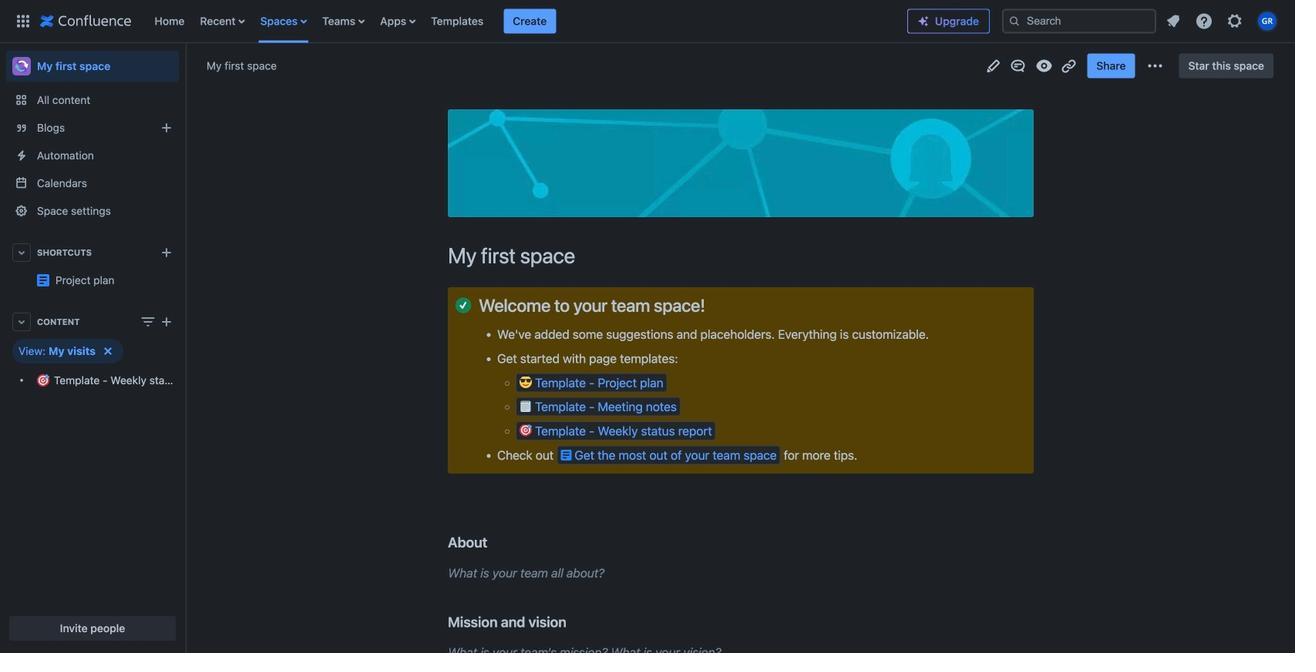 Task type: describe. For each thing, give the bounding box(es) containing it.
list for premium icon
[[1160, 7, 1286, 35]]

get the most out of your team space image
[[561, 450, 572, 462]]

collapse sidebar image
[[168, 51, 202, 82]]

add shortcut image
[[157, 244, 176, 262]]

copy link image
[[1060, 57, 1078, 75]]

clear view image
[[99, 342, 117, 361]]

global element
[[9, 0, 908, 43]]

:sunglasses: image
[[520, 376, 532, 388]]

template - project plan image
[[37, 275, 49, 287]]

settings icon image
[[1226, 12, 1245, 30]]

Search field
[[1002, 9, 1157, 34]]

:notepad_spiral: image
[[520, 400, 532, 413]]

search image
[[1009, 15, 1021, 27]]

space element
[[0, 43, 185, 654]]

create a page image
[[157, 313, 176, 332]]



Task type: vqa. For each thing, say whether or not it's contained in the screenshot.
the "options"
no



Task type: locate. For each thing, give the bounding box(es) containing it.
1 vertical spatial copy image
[[565, 613, 584, 632]]

help icon image
[[1195, 12, 1214, 30]]

0 vertical spatial copy image
[[486, 534, 505, 552]]

region inside space element
[[6, 339, 179, 395]]

more actions image
[[1146, 57, 1165, 75]]

list item
[[504, 9, 556, 34]]

change view image
[[139, 313, 157, 332]]

0 horizontal spatial copy image
[[486, 534, 505, 552]]

confluence image
[[40, 12, 131, 30], [40, 12, 131, 30]]

edit this page image
[[984, 57, 1003, 75]]

None search field
[[1002, 9, 1157, 34]]

banner
[[0, 0, 1296, 43]]

region
[[6, 339, 179, 395]]

stop watching image
[[1035, 57, 1054, 75]]

copy image
[[704, 296, 722, 315]]

list item inside global element
[[504, 9, 556, 34]]

notification icon image
[[1164, 12, 1183, 30]]

premium image
[[918, 15, 930, 27]]

1 horizontal spatial copy image
[[565, 613, 584, 632]]

list for appswitcher icon
[[147, 0, 908, 43]]

:sunglasses: image
[[520, 376, 532, 388]]

copy image
[[486, 534, 505, 552], [565, 613, 584, 632]]

list
[[147, 0, 908, 43], [1160, 7, 1286, 35]]

:dart: image
[[37, 375, 49, 387], [37, 375, 49, 387], [520, 425, 532, 437], [520, 425, 532, 437]]

1 horizontal spatial list
[[1160, 7, 1286, 35]]

:check_mark: image
[[456, 298, 471, 313]]

create a blog image
[[157, 119, 176, 137]]

appswitcher icon image
[[14, 12, 32, 30]]

0 horizontal spatial list
[[147, 0, 908, 43]]

:notepad_spiral: image
[[520, 400, 532, 413]]



